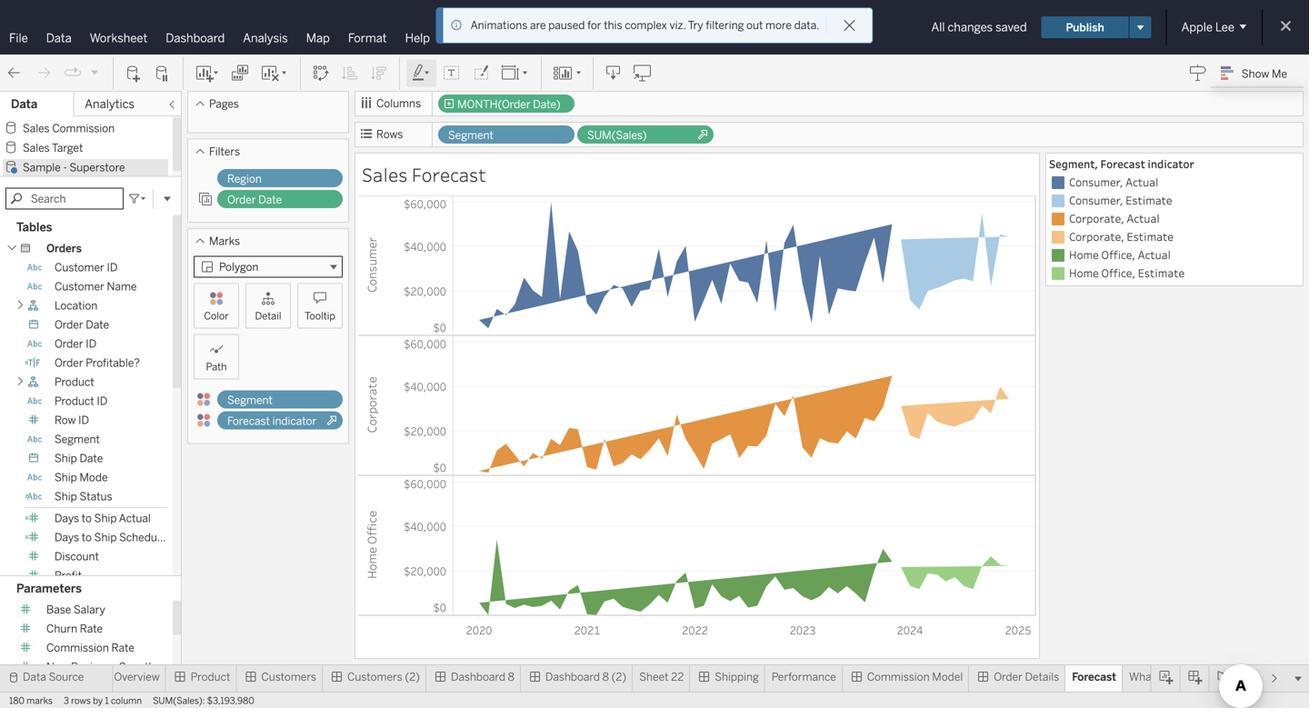 Task type: locate. For each thing, give the bounding box(es) containing it.
to down ship status
[[82, 512, 92, 525]]

sum(sales): $3,193,980
[[153, 696, 254, 707]]

show mark labels image
[[443, 64, 461, 82]]

swap rows and columns image
[[312, 64, 330, 82]]

segment
[[448, 129, 494, 142], [227, 394, 273, 407], [55, 433, 100, 446]]

order date down region
[[227, 193, 282, 206]]

1 office, from the top
[[1102, 247, 1136, 262]]

office,
[[1102, 247, 1136, 262], [1102, 266, 1136, 281]]

ship date
[[55, 452, 103, 465]]

order down order id
[[55, 357, 83, 370]]

2 (2) from the left
[[612, 671, 627, 684]]

corporate, for corporate, actual
[[1069, 211, 1125, 226]]

order up order profitable?
[[55, 337, 83, 351]]

days up discount
[[55, 531, 79, 544]]

2 vertical spatial commission
[[867, 671, 930, 684]]

0 horizontal spatial order date
[[55, 318, 109, 332]]

customers
[[261, 671, 316, 684], [347, 671, 403, 684]]

2 days from the top
[[55, 531, 79, 544]]

dashboard
[[166, 31, 225, 45], [451, 671, 506, 684], [546, 671, 600, 684]]

days for days to ship actual
[[55, 512, 79, 525]]

filters
[[209, 145, 240, 158]]

parameters
[[16, 582, 82, 596]]

customer name
[[55, 280, 137, 293]]

order
[[227, 193, 256, 206], [55, 318, 83, 332], [55, 337, 83, 351], [55, 357, 83, 370], [994, 671, 1023, 684]]

2 office, from the top
[[1102, 266, 1136, 281]]

me
[[1272, 67, 1288, 80]]

office, down home office, actual
[[1102, 266, 1136, 281]]

product up sum(sales): $3,193,980
[[191, 671, 230, 684]]

product up product id
[[55, 376, 94, 389]]

2 horizontal spatial dashboard
[[546, 671, 600, 684]]

null color image for segment
[[196, 392, 211, 407]]

ship mode
[[55, 471, 108, 484]]

sales up the sample
[[23, 141, 50, 155]]

data up 180 marks
[[23, 671, 46, 684]]

growth
[[119, 661, 155, 674]]

actual
[[1126, 175, 1159, 190], [1127, 211, 1160, 226], [1138, 247, 1171, 262], [119, 512, 151, 525]]

id right "row"
[[78, 414, 89, 427]]

date up mode
[[80, 452, 103, 465]]

1 customers from the left
[[261, 671, 316, 684]]

sales down rows
[[362, 162, 408, 187]]

2 consumer, from the top
[[1069, 193, 1123, 208]]

home
[[1069, 247, 1099, 262], [1069, 266, 1099, 281]]

commission down churn rate
[[46, 642, 109, 655]]

show
[[1242, 67, 1270, 80]]

2 vertical spatial segment
[[55, 433, 100, 446]]

clear sheet image
[[260, 64, 289, 82]]

segment,
[[1049, 156, 1098, 171]]

date down region
[[259, 193, 282, 206]]

2 home from the top
[[1069, 266, 1099, 281]]

0 vertical spatial customer
[[55, 261, 104, 274]]

ship up days to ship scheduled
[[94, 512, 117, 525]]

id down order profitable?
[[97, 395, 108, 408]]

estimate
[[1126, 193, 1173, 208], [1127, 229, 1174, 244], [1138, 266, 1185, 281]]

sales commission
[[23, 122, 115, 135]]

-
[[63, 161, 67, 174]]

0 vertical spatial estimate
[[1126, 193, 1173, 208]]

consumer,
[[1069, 175, 1123, 190], [1069, 193, 1123, 208]]

id
[[107, 261, 118, 274], [86, 337, 97, 351], [97, 395, 108, 408], [78, 414, 89, 427]]

days down ship status
[[55, 512, 79, 525]]

8 left sheet
[[603, 671, 609, 684]]

1 horizontal spatial indicator
[[1148, 156, 1195, 171]]

date)
[[533, 98, 561, 111]]

dashboard for dashboard
[[166, 31, 225, 45]]

1 vertical spatial customer
[[55, 280, 104, 293]]

office, down corporate, estimate
[[1102, 247, 1136, 262]]

1 8 from the left
[[508, 671, 515, 684]]

corporate, estimate
[[1069, 229, 1174, 244]]

1 horizontal spatial order date
[[227, 193, 282, 206]]

order id
[[55, 337, 97, 351]]

1 consumer, from the top
[[1069, 175, 1123, 190]]

product up 'row id'
[[55, 395, 94, 408]]

home down corporate, estimate
[[1069, 247, 1099, 262]]

to for days to ship scheduled
[[82, 531, 92, 544]]

0 horizontal spatial customers
[[261, 671, 316, 684]]

rows
[[71, 696, 91, 707]]

commission left model
[[867, 671, 930, 684]]

rate
[[80, 622, 103, 636], [111, 642, 134, 655]]

1 horizontal spatial superstore
[[651, 19, 728, 36]]

2 corporate, from the top
[[1069, 229, 1125, 244]]

1 null color image from the top
[[196, 392, 211, 407]]

consumer, estimate option
[[1049, 192, 1300, 210]]

1 vertical spatial home
[[1069, 266, 1099, 281]]

name
[[107, 280, 137, 293]]

replay animation image
[[64, 64, 82, 82], [89, 67, 100, 78]]

model
[[932, 671, 963, 684]]

to up discount
[[82, 531, 92, 544]]

dashboard for dashboard 8
[[451, 671, 506, 684]]

0 vertical spatial sales
[[23, 122, 50, 135]]

publish
[[1066, 21, 1105, 34]]

ship down ship mode
[[55, 490, 77, 503]]

1 vertical spatial superstore
[[70, 161, 125, 174]]

2 customer from the top
[[55, 280, 104, 293]]

ship for ship status
[[55, 490, 77, 503]]

1 days from the top
[[55, 512, 79, 525]]

rate up growth
[[111, 642, 134, 655]]

sales
[[23, 122, 50, 135], [23, 141, 50, 155], [362, 162, 408, 187]]

0 vertical spatial days
[[55, 512, 79, 525]]

1 vertical spatial order date
[[55, 318, 109, 332]]

0 horizontal spatial segment
[[55, 433, 100, 446]]

replay animation image right "redo" image
[[64, 64, 82, 82]]

home down home office, actual
[[1069, 266, 1099, 281]]

0 vertical spatial null color image
[[196, 392, 211, 407]]

8 left dashboard 8 (2)
[[508, 671, 515, 684]]

2 customers from the left
[[347, 671, 403, 684]]

2 to from the top
[[82, 531, 92, 544]]

this
[[604, 19, 622, 32]]

0 vertical spatial rate
[[80, 622, 103, 636]]

replay animation image up analytics
[[89, 67, 100, 78]]

0 horizontal spatial replay animation image
[[64, 64, 82, 82]]

0 vertical spatial home
[[1069, 247, 1099, 262]]

new worksheet image
[[195, 64, 220, 82]]

2 horizontal spatial segment
[[448, 129, 494, 142]]

0 horizontal spatial rate
[[80, 622, 103, 636]]

1 to from the top
[[82, 512, 92, 525]]

null color image
[[196, 392, 211, 407], [196, 413, 211, 428]]

0 vertical spatial order date
[[227, 193, 282, 206]]

1 customer from the top
[[55, 261, 104, 274]]

customer
[[55, 261, 104, 274], [55, 280, 104, 293]]

(2)
[[405, 671, 420, 684], [612, 671, 627, 684]]

pages
[[209, 97, 239, 110]]

more
[[766, 19, 792, 32]]

to
[[82, 512, 92, 525], [82, 531, 92, 544]]

rate up commission rate
[[80, 622, 103, 636]]

file
[[9, 31, 28, 45]]

redo image
[[35, 64, 53, 82]]

2 8 from the left
[[603, 671, 609, 684]]

1 vertical spatial null color image
[[196, 413, 211, 428]]

1 vertical spatial estimate
[[1127, 229, 1174, 244]]

sheet 22
[[639, 671, 684, 684]]

date
[[259, 193, 282, 206], [86, 318, 109, 332], [80, 452, 103, 465]]

corporate, inside option
[[1069, 211, 1125, 226]]

what
[[1129, 671, 1156, 684]]

sum(sales):
[[153, 696, 205, 707]]

customer down orders
[[55, 261, 104, 274]]

2 vertical spatial estimate
[[1138, 266, 1185, 281]]

1 vertical spatial to
[[82, 531, 92, 544]]

Search text field
[[5, 188, 124, 210]]

consumer, down segment,
[[1069, 175, 1123, 190]]

id for row id
[[78, 414, 89, 427]]

performance
[[772, 671, 836, 684]]

date down location
[[86, 318, 109, 332]]

2 null color image from the top
[[196, 413, 211, 428]]

new data source image
[[125, 64, 143, 82]]

customers for customers (2)
[[347, 671, 403, 684]]

1 vertical spatial sales
[[23, 141, 50, 155]]

id up order profitable?
[[86, 337, 97, 351]]

estimate down the corporate, actual option
[[1127, 229, 1174, 244]]

churn
[[46, 622, 77, 636]]

consumer, estimate
[[1069, 193, 1173, 208]]

1 vertical spatial commission
[[46, 642, 109, 655]]

0 horizontal spatial indicator
[[272, 415, 317, 428]]

indicator
[[1148, 156, 1195, 171], [272, 415, 317, 428]]

customers for customers
[[261, 671, 316, 684]]

sales up sales target
[[23, 122, 50, 135]]

office, for estimate
[[1102, 266, 1136, 281]]

applies to selected worksheets with same data source image
[[198, 192, 213, 206]]

actual down corporate, estimate option
[[1138, 247, 1171, 262]]

0 horizontal spatial (2)
[[405, 671, 420, 684]]

order date
[[227, 193, 282, 206], [55, 318, 109, 332]]

segment up ship date
[[55, 433, 100, 446]]

collapse image
[[166, 99, 177, 110]]

1 corporate, from the top
[[1069, 211, 1125, 226]]

show/hide cards image
[[553, 64, 582, 82]]

1 home from the top
[[1069, 247, 1099, 262]]

0 vertical spatial consumer,
[[1069, 175, 1123, 190]]

rate for commission rate
[[111, 642, 134, 655]]

commission up "target" in the top left of the page
[[52, 122, 115, 135]]

order date down location
[[55, 318, 109, 332]]

1 horizontal spatial 8
[[603, 671, 609, 684]]

0 vertical spatial to
[[82, 512, 92, 525]]

base salary
[[46, 603, 105, 617]]

2 vertical spatial sales
[[362, 162, 408, 187]]

to for days to ship actual
[[82, 512, 92, 525]]

1 horizontal spatial rate
[[111, 642, 134, 655]]

salary
[[74, 603, 105, 617]]

8
[[508, 671, 515, 684], [603, 671, 609, 684]]

consumer, down consumer, actual
[[1069, 193, 1123, 208]]

customer for customer name
[[55, 280, 104, 293]]

1 vertical spatial product
[[55, 395, 94, 408]]

segment up forecast indicator
[[227, 394, 273, 407]]

home office, actual option
[[1049, 246, 1300, 265]]

segment down month(order at top left
[[448, 129, 494, 142]]

customer up location
[[55, 280, 104, 293]]

0 horizontal spatial dashboard
[[166, 31, 225, 45]]

1 vertical spatial corporate,
[[1069, 229, 1125, 244]]

row id
[[55, 414, 89, 427]]

ship up ship mode
[[55, 452, 77, 465]]

1 horizontal spatial (2)
[[612, 671, 627, 684]]

dashboard for dashboard 8 (2)
[[546, 671, 600, 684]]

row
[[55, 414, 76, 427]]

order down region
[[227, 193, 256, 206]]

superstore
[[651, 19, 728, 36], [70, 161, 125, 174]]

data
[[46, 31, 72, 45], [11, 97, 37, 111], [23, 671, 46, 684]]

(2) left sheet
[[612, 671, 627, 684]]

draft
[[610, 21, 636, 34]]

180
[[9, 696, 24, 707]]

actual up scheduled
[[119, 512, 151, 525]]

1 vertical spatial days
[[55, 531, 79, 544]]

ship down ship date
[[55, 471, 77, 484]]

data up "redo" image
[[46, 31, 72, 45]]

0 vertical spatial indicator
[[1148, 156, 1195, 171]]

0 horizontal spatial superstore
[[70, 161, 125, 174]]

corporate, for corporate, estimate
[[1069, 229, 1125, 244]]

data guide image
[[1189, 64, 1207, 82]]

discount
[[55, 550, 99, 563]]

by
[[93, 696, 103, 707]]

1 vertical spatial office,
[[1102, 266, 1136, 281]]

1 vertical spatial rate
[[111, 642, 134, 655]]

order left details
[[994, 671, 1023, 684]]

estimate down home office, actual option
[[1138, 266, 1185, 281]]

0 horizontal spatial 8
[[508, 671, 515, 684]]

analysis
[[243, 31, 288, 45]]

1 horizontal spatial dashboard
[[451, 671, 506, 684]]

1 horizontal spatial segment
[[227, 394, 273, 407]]

0 vertical spatial office,
[[1102, 247, 1136, 262]]

estimate down consumer, actual option
[[1126, 193, 1173, 208]]

corporate, down corporate, actual
[[1069, 229, 1125, 244]]

id for order id
[[86, 337, 97, 351]]

1 horizontal spatial customers
[[347, 671, 403, 684]]

fit image
[[501, 64, 530, 82]]

undo image
[[5, 64, 24, 82]]

what if forecast
[[1129, 671, 1210, 684]]

product
[[55, 376, 94, 389], [55, 395, 94, 408], [191, 671, 230, 684]]

(2) left dashboard 8
[[405, 671, 420, 684]]

corporate, inside corporate, estimate option
[[1069, 229, 1125, 244]]

home office, estimate option
[[1049, 265, 1300, 283]]

status
[[80, 490, 112, 503]]

id up name
[[107, 261, 118, 274]]

corporate, down consumer, estimate
[[1069, 211, 1125, 226]]

sample - superstore
[[23, 161, 125, 174]]

2 vertical spatial data
[[23, 671, 46, 684]]

changes
[[948, 20, 993, 35]]

data down the undo "image"
[[11, 97, 37, 111]]

days for days to ship scheduled
[[55, 531, 79, 544]]

rate for churn rate
[[80, 622, 103, 636]]

home office, estimate
[[1069, 266, 1185, 281]]

1 vertical spatial consumer,
[[1069, 193, 1123, 208]]

ship for ship date
[[55, 452, 77, 465]]

corporate, actual option
[[1049, 210, 1300, 228]]

tooltip
[[305, 310, 335, 322]]

1 vertical spatial indicator
[[272, 415, 317, 428]]

1 vertical spatial data
[[11, 97, 37, 111]]

consumer, actual option
[[1049, 174, 1300, 192]]

id for product id
[[97, 395, 108, 408]]

0 vertical spatial corporate,
[[1069, 211, 1125, 226]]

highlight image
[[411, 64, 432, 82]]



Task type: vqa. For each thing, say whether or not it's contained in the screenshot.
the bottommost Indicator
yes



Task type: describe. For each thing, give the bounding box(es) containing it.
new business growth
[[46, 661, 155, 674]]

column
[[111, 696, 142, 707]]

marks
[[27, 696, 53, 707]]

0 vertical spatial date
[[259, 193, 282, 206]]

sales for sales target
[[23, 141, 50, 155]]

corporate, actual
[[1069, 211, 1160, 226]]

segment, forecast indicator
[[1049, 156, 1195, 171]]

dashboard 8
[[451, 671, 515, 684]]

paused
[[549, 19, 585, 32]]

profitable?
[[86, 357, 140, 370]]

8 for dashboard 8 (2)
[[603, 671, 609, 684]]

2 vertical spatial product
[[191, 671, 230, 684]]

sample
[[23, 161, 61, 174]]

viz.
[[670, 19, 686, 32]]

1 horizontal spatial replay animation image
[[89, 67, 100, 78]]

region
[[227, 172, 262, 185]]

sales forecast
[[362, 162, 486, 187]]

days to ship actual
[[55, 512, 151, 525]]

$3,193,980
[[207, 696, 254, 707]]

detail
[[255, 310, 281, 322]]

month(order date)
[[457, 98, 561, 111]]

saved
[[996, 20, 1027, 35]]

consumer, actual
[[1069, 175, 1159, 190]]

details
[[1025, 671, 1060, 684]]

days to ship scheduled
[[55, 531, 172, 544]]

estimate for corporate, estimate
[[1127, 229, 1174, 244]]

null color image for forecast indicator
[[196, 413, 211, 428]]

base
[[46, 603, 71, 617]]

corporate, estimate option
[[1049, 228, 1300, 246]]

commission for commission model
[[867, 671, 930, 684]]

worksheet
[[90, 31, 148, 45]]

ship status
[[55, 490, 112, 503]]

1 vertical spatial date
[[86, 318, 109, 332]]

duplicate image
[[231, 64, 249, 82]]

sales for sales forecast
[[362, 162, 408, 187]]

actual down segment, forecast indicator
[[1126, 175, 1159, 190]]

profit
[[55, 569, 82, 583]]

animations are paused for this complex viz. try filtering out more data.
[[471, 19, 820, 32]]

3 rows by 1 column
[[64, 696, 142, 707]]

customers (2)
[[347, 671, 420, 684]]

home for home office, actual
[[1069, 247, 1099, 262]]

data.
[[794, 19, 820, 32]]

shipping
[[715, 671, 759, 684]]

customer for customer id
[[55, 261, 104, 274]]

business
[[71, 661, 116, 674]]

customer id
[[55, 261, 118, 274]]

out
[[747, 19, 763, 32]]

0 vertical spatial commission
[[52, 122, 115, 135]]

marks
[[209, 235, 240, 248]]

actual up corporate, estimate
[[1127, 211, 1160, 226]]

1
[[105, 696, 109, 707]]

format
[[348, 31, 387, 45]]

polygon
[[219, 260, 259, 273]]

estimate for consumer, estimate
[[1126, 193, 1173, 208]]

home for home office, estimate
[[1069, 266, 1099, 281]]

month(order
[[457, 98, 531, 111]]

tables
[[16, 220, 52, 235]]

open and edit this workbook in tableau desktop image
[[634, 64, 652, 82]]

sort ascending image
[[341, 64, 359, 82]]

0 vertical spatial product
[[55, 376, 94, 389]]

publish button
[[1042, 16, 1129, 38]]

filtering
[[706, 19, 744, 32]]

product id
[[55, 395, 108, 408]]

sales for sales commission
[[23, 122, 50, 135]]

office, for actual
[[1102, 247, 1136, 262]]

1 vertical spatial segment
[[227, 394, 273, 407]]

map
[[306, 31, 330, 45]]

sheet
[[639, 671, 669, 684]]

ship down days to ship actual
[[94, 531, 117, 544]]

all
[[932, 20, 945, 35]]

color
[[204, 310, 229, 322]]

orders
[[46, 242, 82, 255]]

all changes saved
[[932, 20, 1027, 35]]

forecast indicator
[[227, 415, 317, 428]]

order profitable?
[[55, 357, 140, 370]]

apple
[[1182, 20, 1213, 35]]

analytics
[[85, 97, 135, 111]]

sort descending image
[[370, 64, 388, 82]]

22
[[671, 671, 684, 684]]

commission for commission rate
[[46, 642, 109, 655]]

consumer, for consumer, actual
[[1069, 175, 1123, 190]]

3
[[64, 696, 69, 707]]

show me
[[1242, 67, 1288, 80]]

2 vertical spatial date
[[80, 452, 103, 465]]

rows
[[376, 128, 403, 141]]

polygon button
[[194, 256, 343, 278]]

mode
[[80, 471, 108, 484]]

if
[[1158, 671, 1165, 684]]

data source
[[23, 671, 84, 684]]

format workbook image
[[472, 64, 490, 82]]

columns
[[376, 97, 421, 110]]

commission rate
[[46, 642, 134, 655]]

home office, actual
[[1069, 247, 1171, 262]]

info image
[[451, 19, 463, 32]]

order up order id
[[55, 318, 83, 332]]

consumer, for consumer, estimate
[[1069, 193, 1123, 208]]

show me button
[[1213, 59, 1304, 87]]

0 vertical spatial segment
[[448, 129, 494, 142]]

churn rate
[[46, 622, 103, 636]]

order details
[[994, 671, 1060, 684]]

pause auto updates image
[[154, 64, 172, 82]]

for
[[587, 19, 601, 32]]

sales target
[[23, 141, 83, 155]]

source
[[49, 671, 84, 684]]

180 marks
[[9, 696, 53, 707]]

apple lee
[[1182, 20, 1235, 35]]

ship for ship mode
[[55, 471, 77, 484]]

scheduled
[[119, 531, 172, 544]]

0 vertical spatial data
[[46, 31, 72, 45]]

help
[[405, 31, 430, 45]]

0 vertical spatial superstore
[[651, 19, 728, 36]]

animations are paused for this complex viz. try filtering out more data. alert
[[471, 17, 820, 34]]

marks. press enter to open the view data window.. use arrow keys to navigate data visualization elements. image
[[453, 196, 1037, 616]]

try
[[688, 19, 703, 32]]

download image
[[605, 64, 623, 82]]

8 for dashboard 8
[[508, 671, 515, 684]]

commission model
[[867, 671, 963, 684]]

id for customer id
[[107, 261, 118, 274]]

dashboard 8 (2)
[[546, 671, 627, 684]]

are
[[530, 19, 546, 32]]

1 (2) from the left
[[405, 671, 420, 684]]



